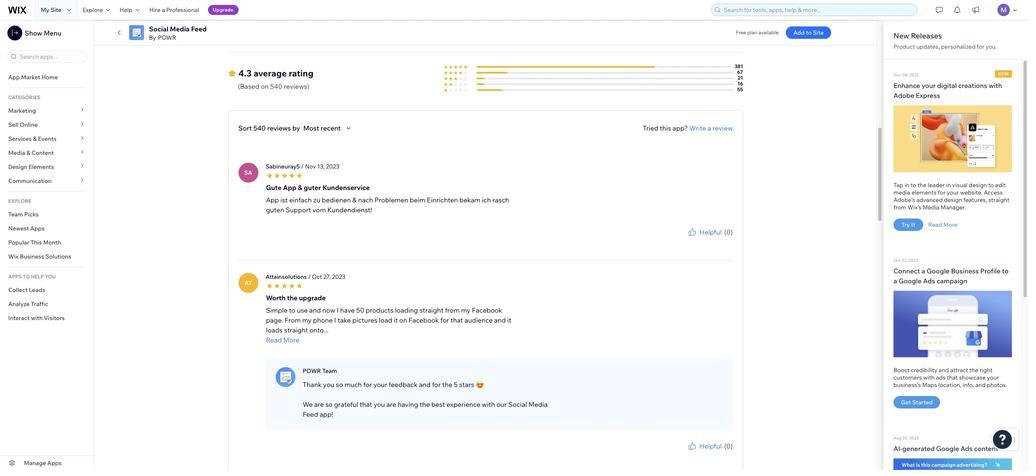 Task type: describe. For each thing, give the bounding box(es) containing it.
most
[[304, 124, 319, 132]]

helpful for app ist einfach zu bedienen & nach problemen beim einrichten bekam ich rasch guten support vom kundendienst!
[[700, 228, 722, 236]]

read more for the read more link
[[929, 221, 958, 228]]

plan
[[748, 29, 758, 36]]

feed inside social media feed by powr
[[191, 25, 207, 33]]

media inside social media feed by powr
[[170, 25, 190, 33]]

& left guter
[[298, 183, 303, 191]]

to inside oct 02, 2023 connect a google business profile to a google ads campaign
[[1003, 267, 1009, 275]]

products
[[366, 306, 394, 314]]

upgrade button
[[208, 5, 239, 15]]

team inside sidebar element
[[8, 211, 23, 218]]

sort 540 reviews by
[[239, 124, 300, 132]]

Search for tools, apps, help & more... field
[[722, 4, 915, 16]]

help button
[[115, 0, 144, 20]]

thank you for your feedback for app ist einfach zu bedienen & nach problemen beim einrichten bekam ich rasch guten support vom kundendienst!
[[668, 237, 733, 243]]

4.3
[[239, 68, 252, 78]]

zu
[[314, 196, 321, 204]]

to right media
[[911, 181, 917, 189]]

categories
[[8, 94, 40, 100]]

attainsolutions / oct 27, 2023
[[266, 273, 346, 280]]

advanced
[[917, 196, 943, 203]]

with inside enhance your digital creations with adobe express
[[990, 81, 1003, 90]]

with inside interact with visitors link
[[31, 314, 43, 322]]

bedienen
[[322, 196, 351, 204]]

& inside 'link'
[[33, 135, 37, 142]]

month
[[43, 239, 61, 246]]

2023 for oct 02, 2023 connect a google business profile to a google ads campaign
[[909, 258, 919, 263]]

1 vertical spatial read more button
[[266, 335, 514, 345]]

newest apps link
[[0, 221, 94, 235]]

analyze traffic
[[8, 300, 48, 308]]

1 vertical spatial facebook
[[409, 316, 439, 324]]

0 horizontal spatial i
[[335, 316, 336, 324]]

a right "write"
[[708, 124, 712, 132]]

this
[[660, 124, 672, 132]]

to left edit
[[989, 181, 995, 189]]

08,
[[903, 72, 909, 78]]

online
[[20, 121, 38, 128]]

2023 for nov 08, 2023
[[910, 72, 920, 78]]

product
[[894, 43, 916, 50]]

simple
[[266, 306, 288, 314]]

express
[[917, 91, 941, 100]]

/ for gute app & guter kundenservice
[[301, 163, 304, 170]]

credibility
[[911, 366, 938, 374]]

1 horizontal spatial 540
[[270, 82, 283, 90]]

sa
[[244, 169, 252, 176]]

sell
[[8, 121, 18, 128]]

sabineuray5
[[266, 163, 300, 170]]

0 horizontal spatial 540
[[254, 124, 266, 132]]

and left attract
[[940, 366, 950, 374]]

0 vertical spatial on
[[261, 82, 269, 90]]

app?
[[673, 124, 688, 132]]

😍
[[476, 380, 484, 389]]

1 horizontal spatial nov
[[894, 72, 902, 78]]

wix's
[[908, 203, 922, 211]]

1 in from the left
[[905, 181, 910, 189]]

0 vertical spatial design
[[970, 181, 988, 189]]

ai-
[[894, 444, 903, 453]]

more for read more button to the left
[[246, 18, 262, 26]]

1 horizontal spatial so
[[336, 380, 343, 389]]

updates,
[[917, 43, 941, 50]]

2 vertical spatial straight
[[284, 326, 308, 334]]

21
[[738, 75, 744, 81]]

1 vertical spatial straight
[[420, 306, 444, 314]]

apps for newest apps
[[30, 225, 45, 232]]

helpful button for simple to use and now i have 50 products loading straight from my facebook page. from my phone i take pictures load it on facebook for that audience and it loads straight onto...
[[688, 441, 722, 451]]

new
[[999, 71, 1010, 76]]

1 vertical spatial design
[[945, 196, 963, 203]]

0 horizontal spatial so
[[326, 400, 333, 408]]

site inside button
[[814, 29, 824, 36]]

5
[[454, 380, 458, 389]]

& left content
[[26, 149, 30, 157]]

02,
[[902, 258, 908, 263]]

your inside thank you so much for your feedback and for the 5 stars 😍 we are so grateful that you are having the best experience with our social media feed app!
[[374, 380, 388, 389]]

more inside the worth the upgrade simple to use and now i have 50 products loading straight from my facebook page. from my phone i take pictures load it on facebook for that audience and it loads straight onto... read more
[[284, 336, 300, 344]]

thank you for your feedback for simple to use and now i have 50 products loading straight from my facebook page. from my phone i take pictures load it on facebook for that audience and it loads straight onto...
[[668, 451, 733, 457]]

and right audience in the left of the page
[[495, 316, 506, 324]]

27,
[[324, 273, 331, 280]]

gute app & guter kundenservice app ist einfach zu bedienen & nach problemen beim einrichten bekam ich rasch guten support vom kundendienst!
[[266, 183, 510, 214]]

interact with visitors link
[[0, 311, 94, 325]]

55
[[738, 86, 744, 92]]

by
[[293, 124, 300, 132]]

try
[[902, 221, 911, 228]]

best
[[432, 400, 445, 408]]

content
[[975, 444, 999, 453]]

location,
[[939, 381, 962, 389]]

manage
[[24, 459, 46, 467]]

get
[[902, 399, 912, 406]]

0 vertical spatial i
[[337, 306, 339, 314]]

powr inside social media feed by powr
[[158, 34, 176, 41]]

ads inside oct 02, 2023 connect a google business profile to a google ads campaign
[[924, 277, 936, 285]]

gute
[[266, 183, 282, 191]]

1 vertical spatial app
[[283, 183, 297, 191]]

rasch
[[493, 196, 510, 204]]

(0) for simple to use and now i have 50 products loading straight from my facebook page. from my phone i take pictures load it on facebook for that audience and it loads straight onto...
[[725, 442, 733, 450]]

feedback inside thank you so much for your feedback and for the 5 stars 😍 we are so grateful that you are having the best experience with our social media feed app!
[[389, 380, 418, 389]]

having
[[398, 400, 419, 408]]

aug
[[894, 435, 902, 441]]

1 vertical spatial team
[[323, 367, 337, 374]]

4.3 average rating
[[239, 68, 314, 78]]

social media feed logo image
[[129, 25, 144, 40]]

ads inside aug 30, 2023 ai-generated google ads content
[[961, 444, 973, 453]]

ist
[[281, 196, 288, 204]]

hire
[[149, 6, 161, 14]]

home
[[42, 74, 58, 81]]

a right connect
[[922, 267, 926, 275]]

guter
[[304, 183, 321, 191]]

reviews
[[267, 124, 291, 132]]

customers
[[894, 374, 923, 381]]

page.
[[266, 316, 283, 324]]

design elements link
[[0, 160, 94, 174]]

app market home link
[[0, 70, 94, 84]]

the inside tap in to the leader in visual design to edit media elements for your website. access adobe's advanced design features, straight from wix's media manager.
[[918, 181, 927, 189]]

tried
[[643, 124, 659, 132]]

powr team
[[303, 367, 337, 374]]

for inside new releases product updates, personalized for you.
[[978, 43, 985, 50]]

thank for app ist einfach zu bedienen & nach problemen beim einrichten bekam ich rasch guten support vom kundendienst!
[[668, 237, 682, 243]]

nov 08, 2023
[[894, 72, 920, 78]]

apps for manage apps
[[47, 459, 62, 467]]

and up the phone
[[310, 306, 321, 314]]

leads
[[29, 286, 45, 294]]

hire a professional
[[149, 6, 199, 14]]

worth
[[266, 294, 286, 302]]

2023 for aug 30, 2023 ai-generated google ads content
[[910, 435, 919, 441]]

Search apps... field
[[17, 51, 84, 62]]

much
[[345, 380, 362, 389]]

(0) for app ist einfach zu bedienen & nach problemen beim einrichten bekam ich rasch guten support vom kundendienst!
[[725, 228, 733, 236]]

to inside button
[[807, 29, 812, 36]]

1 it from the left
[[394, 316, 398, 324]]

business inside oct 02, 2023 connect a google business profile to a google ads campaign
[[952, 267, 980, 275]]

traffic
[[31, 300, 48, 308]]

and right info,
[[976, 381, 986, 389]]

1 horizontal spatial app
[[266, 196, 279, 204]]

2023 right the 27,
[[332, 273, 346, 280]]

0 horizontal spatial read more button
[[228, 17, 262, 27]]

content
[[32, 149, 54, 157]]

from
[[285, 316, 301, 324]]

manage apps link
[[0, 456, 94, 470]]

feedback for simple to use and now i have 50 products loading straight from my facebook page. from my phone i take pictures load it on facebook for that audience and it loads straight onto...
[[712, 451, 733, 457]]

media & content
[[8, 149, 54, 157]]

0 vertical spatial my
[[461, 306, 471, 314]]

it
[[912, 221, 916, 228]]

elements
[[912, 189, 937, 196]]

analyze
[[8, 300, 30, 308]]

elements
[[29, 163, 54, 171]]

50
[[357, 306, 365, 314]]

that inside the worth the upgrade simple to use and now i have 50 products loading straight from my facebook page. from my phone i take pictures load it on facebook for that audience and it loads straight onto... read more
[[451, 316, 463, 324]]



Task type: locate. For each thing, give the bounding box(es) containing it.
feed down "we"
[[303, 410, 318, 418]]

540 down "4.3 average rating"
[[270, 82, 283, 90]]

campaign
[[937, 277, 968, 285]]

1 vertical spatial nov
[[305, 163, 316, 170]]

0 vertical spatial read more button
[[228, 17, 262, 27]]

read for the read more link
[[929, 221, 943, 228]]

google right "generated"
[[937, 444, 960, 453]]

team
[[8, 211, 23, 218], [323, 367, 337, 374]]

in right tap
[[905, 181, 910, 189]]

team up grateful
[[323, 367, 337, 374]]

1 horizontal spatial apps
[[47, 459, 62, 467]]

(based
[[238, 82, 260, 90]]

0 vertical spatial site
[[51, 6, 62, 14]]

so up "app!"
[[326, 400, 333, 408]]

site right add
[[814, 29, 824, 36]]

1 horizontal spatial read
[[266, 336, 282, 344]]

media down professional
[[170, 25, 190, 33]]

social inside social media feed by powr
[[149, 25, 169, 33]]

to
[[807, 29, 812, 36], [911, 181, 917, 189], [989, 181, 995, 189], [1003, 267, 1009, 275], [289, 306, 296, 314]]

1 vertical spatial read
[[929, 221, 943, 228]]

add
[[794, 29, 805, 36]]

0 vertical spatial oct
[[894, 258, 901, 263]]

381
[[735, 63, 744, 69]]

are left having
[[387, 400, 396, 408]]

wix business solutions
[[8, 253, 71, 260]]

2 horizontal spatial read
[[929, 221, 943, 228]]

google for generated
[[937, 444, 960, 453]]

popular
[[8, 239, 29, 246]]

p o image
[[276, 367, 296, 387]]

interact with visitors
[[8, 314, 65, 322]]

with down new
[[990, 81, 1003, 90]]

communication link
[[0, 174, 94, 188]]

google inside aug 30, 2023 ai-generated google ads content
[[937, 444, 960, 453]]

in left visual
[[947, 181, 952, 189]]

most recent
[[304, 124, 341, 132]]

so left the much
[[336, 380, 343, 389]]

add to site
[[794, 29, 824, 36]]

0 vertical spatial read
[[228, 18, 244, 26]]

0 horizontal spatial read
[[228, 18, 244, 26]]

google for a
[[927, 267, 950, 275]]

30,
[[903, 435, 909, 441]]

0 vertical spatial thank
[[668, 237, 682, 243]]

1 vertical spatial from
[[445, 306, 460, 314]]

free
[[736, 29, 747, 36]]

/ for worth the upgrade
[[308, 273, 311, 280]]

0 vertical spatial app
[[8, 74, 20, 81]]

2 vertical spatial feedback
[[712, 451, 733, 457]]

1 horizontal spatial powr
[[303, 367, 321, 374]]

1 vertical spatial my
[[302, 316, 312, 324]]

1 vertical spatial google
[[899, 277, 922, 285]]

media down elements on the top right of page
[[923, 203, 940, 211]]

helpful button for app ist einfach zu bedienen & nach problemen beim einrichten bekam ich rasch guten support vom kundendienst!
[[688, 227, 722, 237]]

thank for simple to use and now i have 50 products loading straight from my facebook page. from my phone i take pictures load it on facebook for that audience and it loads straight onto...
[[668, 451, 682, 457]]

& left "events"
[[33, 135, 37, 142]]

1 horizontal spatial oct
[[894, 258, 901, 263]]

straight down 'from'
[[284, 326, 308, 334]]

we
[[303, 400, 313, 408]]

read more down the manager.
[[929, 221, 958, 228]]

i right now
[[337, 306, 339, 314]]

visitors
[[44, 314, 65, 322]]

540 right sort
[[254, 124, 266, 132]]

1 vertical spatial apps
[[47, 459, 62, 467]]

sabineuray5 / nov 13, 2023
[[266, 163, 340, 170]]

read more down upgrade button
[[228, 18, 262, 26]]

nov left the 13,
[[305, 163, 316, 170]]

for inside the worth the upgrade simple to use and now i have 50 products loading straight from my facebook page. from my phone i take pictures load it on facebook for that audience and it loads straight onto... read more
[[441, 316, 449, 324]]

a right hire
[[162, 6, 165, 14]]

0 horizontal spatial my
[[302, 316, 312, 324]]

2 helpful from the top
[[700, 442, 722, 450]]

1 vertical spatial thank you for your feedback
[[668, 451, 733, 457]]

1 horizontal spatial my
[[461, 306, 471, 314]]

ich
[[482, 196, 491, 204]]

nov left 08, at top
[[894, 72, 902, 78]]

more inside button
[[246, 18, 262, 26]]

67
[[738, 69, 744, 75]]

stars
[[460, 380, 475, 389]]

review
[[713, 124, 733, 132]]

app up guten
[[266, 196, 279, 204]]

helpful for simple to use and now i have 50 products loading straight from my facebook page. from my phone i take pictures load it on facebook for that audience and it loads straight onto...
[[700, 442, 722, 450]]

show menu
[[25, 29, 61, 37]]

1 horizontal spatial on
[[400, 316, 408, 324]]

0 vertical spatial more
[[246, 18, 262, 26]]

ads left content
[[961, 444, 973, 453]]

thank you so much for your feedback and for the 5 stars 😍 we are so grateful that you are having the best experience with our social media feed app!
[[303, 380, 548, 418]]

services & events link
[[0, 132, 94, 146]]

to
[[23, 273, 30, 280]]

feedback for app ist einfach zu bedienen & nach problemen beim einrichten bekam ich rasch guten support vom kundendienst!
[[712, 237, 733, 243]]

to right profile
[[1003, 267, 1009, 275]]

most recent button
[[304, 123, 353, 133]]

0 vertical spatial /
[[301, 163, 304, 170]]

0 horizontal spatial it
[[394, 316, 398, 324]]

grateful
[[334, 400, 358, 408]]

0 horizontal spatial /
[[301, 163, 304, 170]]

1 horizontal spatial read more button
[[266, 335, 514, 345]]

read inside the worth the upgrade simple to use and now i have 50 products loading straight from my facebook page. from my phone i take pictures load it on facebook for that audience and it loads straight onto... read more
[[266, 336, 282, 344]]

2 vertical spatial google
[[937, 444, 960, 453]]

straight
[[989, 196, 1010, 203], [420, 306, 444, 314], [284, 326, 308, 334]]

2023 right 30,
[[910, 435, 919, 441]]

straight right loading
[[420, 306, 444, 314]]

powr right the p o icon
[[303, 367, 321, 374]]

the inside boost credibility and attract the right customers with ads that showcase your business's maps location, info, and photos.
[[970, 366, 979, 374]]

the left right
[[970, 366, 979, 374]]

1 vertical spatial more
[[944, 221, 958, 228]]

with inside thank you so much for your feedback and for the 5 stars 😍 we are so grateful that you are having the best experience with our social media feed app!
[[482, 400, 495, 408]]

apps right the manage
[[47, 459, 62, 467]]

oct left 02,
[[894, 258, 901, 263]]

new
[[894, 31, 910, 40]]

take
[[338, 316, 351, 324]]

more for the read more link
[[944, 221, 958, 228]]

attract
[[951, 366, 969, 374]]

0 vertical spatial that
[[451, 316, 463, 324]]

from inside tap in to the leader in visual design to edit media elements for your website. access adobe's advanced design features, straight from wix's media manager.
[[894, 203, 907, 211]]

1 (0) from the top
[[725, 228, 733, 236]]

0 horizontal spatial powr
[[158, 34, 176, 41]]

0 vertical spatial ads
[[924, 277, 936, 285]]

with down traffic
[[31, 314, 43, 322]]

1 vertical spatial ads
[[961, 444, 973, 453]]

social
[[149, 25, 169, 33], [509, 400, 527, 408]]

feed down professional
[[191, 25, 207, 33]]

on inside the worth the upgrade simple to use and now i have 50 products loading straight from my facebook page. from my phone i take pictures load it on facebook for that audience and it loads straight onto... read more
[[400, 316, 408, 324]]

0 vertical spatial helpful button
[[688, 227, 722, 237]]

2 horizontal spatial more
[[944, 221, 958, 228]]

loads
[[266, 326, 283, 334]]

show
[[25, 29, 42, 37]]

0 horizontal spatial design
[[945, 196, 963, 203]]

0 vertical spatial team
[[8, 211, 23, 218]]

1 helpful from the top
[[700, 228, 722, 236]]

1 vertical spatial social
[[509, 400, 527, 408]]

1 vertical spatial oct
[[312, 273, 322, 280]]

1 horizontal spatial design
[[970, 181, 988, 189]]

on down average
[[261, 82, 269, 90]]

read down the loads
[[266, 336, 282, 344]]

0 vertical spatial straight
[[989, 196, 1010, 203]]

the up use
[[287, 294, 298, 302]]

helpful
[[700, 228, 722, 236], [700, 442, 722, 450]]

read more button down upgrade button
[[228, 17, 262, 27]]

right
[[980, 366, 993, 374]]

profile
[[981, 267, 1001, 275]]

tried this app? write a review
[[643, 124, 733, 132]]

and left the 5
[[419, 380, 431, 389]]

1 horizontal spatial that
[[451, 316, 463, 324]]

0 vertical spatial facebook
[[472, 306, 503, 314]]

thank inside thank you so much for your feedback and for the 5 stars 😍 we are so grateful that you are having the best experience with our social media feed app!
[[303, 380, 322, 389]]

0 horizontal spatial oct
[[312, 273, 322, 280]]

1 vertical spatial so
[[326, 400, 333, 408]]

read for read more button to the left
[[228, 18, 244, 26]]

app left market
[[8, 74, 20, 81]]

my down use
[[302, 316, 312, 324]]

1 helpful button from the top
[[688, 227, 722, 237]]

2023 inside oct 02, 2023 connect a google business profile to a google ads campaign
[[909, 258, 919, 263]]

newest apps
[[8, 225, 45, 232]]

0 horizontal spatial more
[[246, 18, 262, 26]]

app up ist on the left of the page
[[283, 183, 297, 191]]

guten
[[266, 206, 284, 214]]

read more for read more button to the left
[[228, 18, 262, 26]]

onto...
[[310, 326, 329, 334]]

are right "we"
[[314, 400, 324, 408]]

thank you for your feedback
[[668, 237, 733, 243], [668, 451, 733, 457]]

the left leader
[[918, 181, 927, 189]]

sort
[[239, 124, 252, 132]]

facebook down loading
[[409, 316, 439, 324]]

google up "campaign"
[[927, 267, 950, 275]]

digital
[[938, 81, 958, 90]]

available
[[759, 29, 779, 36]]

business up "campaign"
[[952, 267, 980, 275]]

oct left the 27,
[[312, 273, 322, 280]]

professional
[[166, 6, 199, 14]]

/ left the 13,
[[301, 163, 304, 170]]

wix business solutions link
[[0, 249, 94, 264]]

(based on 540 reviews)
[[238, 82, 310, 90]]

2 horizontal spatial straight
[[989, 196, 1010, 203]]

access
[[985, 189, 1004, 196]]

ads left "campaign"
[[924, 277, 936, 285]]

read down upgrade button
[[228, 18, 244, 26]]

my up audience in the left of the page
[[461, 306, 471, 314]]

powr right by
[[158, 34, 176, 41]]

0 vertical spatial nov
[[894, 72, 902, 78]]

business inside wix business solutions link
[[20, 253, 44, 260]]

that right grateful
[[360, 400, 372, 408]]

the left the 5
[[443, 380, 453, 389]]

2 vertical spatial thank
[[668, 451, 682, 457]]

marketing link
[[0, 104, 94, 118]]

team down the explore
[[8, 211, 23, 218]]

media inside tap in to the leader in visual design to edit media elements for your website. access adobe's advanced design features, straight from wix's media manager.
[[923, 203, 940, 211]]

2023 right the 13,
[[326, 163, 340, 170]]

straight inside tap in to the leader in visual design to edit media elements for your website. access adobe's advanced design features, straight from wix's media manager.
[[989, 196, 1010, 203]]

0 horizontal spatial social
[[149, 25, 169, 33]]

0 horizontal spatial site
[[51, 6, 62, 14]]

app
[[8, 74, 20, 81], [283, 183, 297, 191], [266, 196, 279, 204]]

and inside thank you so much for your feedback and for the 5 stars 😍 we are so grateful that you are having the best experience with our social media feed app!
[[419, 380, 431, 389]]

with left our
[[482, 400, 495, 408]]

& up 'kundendienst!'
[[353, 196, 357, 204]]

from inside the worth the upgrade simple to use and now i have 50 products loading straight from my facebook page. from my phone i take pictures load it on facebook for that audience and it loads straight onto... read more
[[445, 306, 460, 314]]

media inside sidebar element
[[8, 149, 25, 157]]

now
[[323, 306, 336, 314]]

feed inside thank you so much for your feedback and for the 5 stars 😍 we are so grateful that you are having the best experience with our social media feed app!
[[303, 410, 318, 418]]

sidebar element
[[0, 20, 95, 470]]

apps
[[30, 225, 45, 232], [47, 459, 62, 467]]

2023 right 02,
[[909, 258, 919, 263]]

2023 inside aug 30, 2023 ai-generated google ads content
[[910, 435, 919, 441]]

1 vertical spatial i
[[335, 316, 336, 324]]

loading
[[395, 306, 418, 314]]

help
[[120, 6, 132, 14]]

1 horizontal spatial are
[[387, 400, 396, 408]]

to right add
[[807, 29, 812, 36]]

media up design
[[8, 149, 25, 157]]

it right audience in the left of the page
[[508, 316, 512, 324]]

0 vertical spatial 540
[[270, 82, 283, 90]]

the
[[918, 181, 927, 189], [287, 294, 298, 302], [970, 366, 979, 374], [443, 380, 453, 389], [420, 400, 430, 408]]

info,
[[963, 381, 975, 389]]

1 horizontal spatial read more
[[929, 221, 958, 228]]

apps up 'this'
[[30, 225, 45, 232]]

2 in from the left
[[947, 181, 952, 189]]

social up by
[[149, 25, 169, 33]]

read more link
[[929, 221, 958, 228]]

i left take
[[335, 316, 336, 324]]

showcase
[[960, 374, 986, 381]]

site right 'my'
[[51, 6, 62, 14]]

your inside enhance your digital creations with adobe express
[[922, 81, 936, 90]]

in
[[905, 181, 910, 189], [947, 181, 952, 189]]

2 helpful button from the top
[[688, 441, 722, 451]]

1 vertical spatial (0)
[[725, 442, 733, 450]]

for inside tap in to the leader in visual design to edit media elements for your website. access adobe's advanced design features, straight from wix's media manager.
[[939, 189, 946, 196]]

1 are from the left
[[314, 400, 324, 408]]

0 horizontal spatial app
[[8, 74, 20, 81]]

with inside boost credibility and attract the right customers with ads that showcase your business's maps location, info, and photos.
[[924, 374, 935, 381]]

1 horizontal spatial team
[[323, 367, 337, 374]]

design up features,
[[970, 181, 988, 189]]

0 vertical spatial so
[[336, 380, 343, 389]]

0 vertical spatial thank you for your feedback
[[668, 237, 733, 243]]

that left audience in the left of the page
[[451, 316, 463, 324]]

1 vertical spatial helpful button
[[688, 441, 722, 451]]

2 it from the left
[[508, 316, 512, 324]]

popular this month link
[[0, 235, 94, 249]]

visual
[[953, 181, 968, 189]]

0 vertical spatial google
[[927, 267, 950, 275]]

to up 'from'
[[289, 306, 296, 314]]

a inside hire a professional link
[[162, 6, 165, 14]]

2 (0) from the top
[[725, 442, 733, 450]]

the inside the worth the upgrade simple to use and now i have 50 products loading straight from my facebook page. from my phone i take pictures load it on facebook for that audience and it loads straight onto... read more
[[287, 294, 298, 302]]

leader
[[929, 181, 946, 189]]

pictures
[[353, 316, 378, 324]]

app!
[[320, 410, 333, 418]]

1 horizontal spatial site
[[814, 29, 824, 36]]

1 vertical spatial 540
[[254, 124, 266, 132]]

sell online link
[[0, 118, 94, 132]]

average
[[254, 68, 287, 78]]

0 horizontal spatial from
[[445, 306, 460, 314]]

that inside boost credibility and attract the right customers with ads that showcase your business's maps location, info, and photos.
[[948, 374, 959, 381]]

facebook up audience in the left of the page
[[472, 306, 503, 314]]

1 horizontal spatial i
[[337, 306, 339, 314]]

reviews)
[[284, 82, 310, 90]]

helpful button
[[688, 227, 722, 237], [688, 441, 722, 451]]

1 horizontal spatial business
[[952, 267, 980, 275]]

0 vertical spatial apps
[[30, 225, 45, 232]]

1 vertical spatial on
[[400, 316, 408, 324]]

2 are from the left
[[387, 400, 396, 408]]

creations
[[959, 81, 988, 90]]

google down connect
[[899, 277, 922, 285]]

it right load
[[394, 316, 398, 324]]

market
[[21, 74, 40, 81]]

0 vertical spatial powr
[[158, 34, 176, 41]]

tap
[[894, 181, 904, 189]]

oct inside oct 02, 2023 connect a google business profile to a google ads campaign
[[894, 258, 901, 263]]

1 horizontal spatial /
[[308, 273, 311, 280]]

1 vertical spatial helpful
[[700, 442, 722, 450]]

read inside button
[[228, 18, 244, 26]]

social inside thank you so much for your feedback and for the 5 stars 😍 we are so grateful that you are having the best experience with our social media feed app!
[[509, 400, 527, 408]]

with left 'ads'
[[924, 374, 935, 381]]

0 horizontal spatial facebook
[[409, 316, 439, 324]]

0 vertical spatial from
[[894, 203, 907, 211]]

0 vertical spatial helpful
[[700, 228, 722, 236]]

1 horizontal spatial feed
[[303, 410, 318, 418]]

oct 02, 2023 connect a google business profile to a google ads campaign
[[894, 258, 1009, 285]]

read right it
[[929, 221, 943, 228]]

sell online
[[8, 121, 38, 128]]

1 vertical spatial feedback
[[389, 380, 418, 389]]

business down popular this month
[[20, 253, 44, 260]]

2023 right 08, at top
[[910, 72, 920, 78]]

that right 'ads'
[[948, 374, 959, 381]]

it
[[394, 316, 398, 324], [508, 316, 512, 324]]

boost
[[894, 366, 910, 374]]

design down visual
[[945, 196, 963, 203]]

1 thank you for your feedback from the top
[[668, 237, 733, 243]]

1 vertical spatial /
[[308, 273, 311, 280]]

(0)
[[725, 228, 733, 236], [725, 442, 733, 450]]

my site
[[41, 6, 62, 14]]

2 vertical spatial that
[[360, 400, 372, 408]]

0 vertical spatial social
[[149, 25, 169, 33]]

on down loading
[[400, 316, 408, 324]]

0 horizontal spatial nov
[[305, 163, 316, 170]]

to inside the worth the upgrade simple to use and now i have 50 products loading straight from my facebook page. from my phone i take pictures load it on facebook for that audience and it loads straight onto... read more
[[289, 306, 296, 314]]

1 horizontal spatial ads
[[961, 444, 973, 453]]

ads
[[924, 277, 936, 285], [961, 444, 973, 453]]

1 vertical spatial site
[[814, 29, 824, 36]]

media inside thank you so much for your feedback and for the 5 stars 😍 we are so grateful that you are having the best experience with our social media feed app!
[[529, 400, 548, 408]]

i
[[337, 306, 339, 314], [335, 316, 336, 324]]

tap in to the leader in visual design to edit media elements for your website. access adobe's advanced design features, straight from wix's media manager.
[[894, 181, 1010, 211]]

media right our
[[529, 400, 548, 408]]

2 vertical spatial more
[[284, 336, 300, 344]]

social right our
[[509, 400, 527, 408]]

that inside thank you so much for your feedback and for the 5 stars 😍 we are so grateful that you are having the best experience with our social media feed app!
[[360, 400, 372, 408]]

/ left the 27,
[[308, 273, 311, 280]]

1 vertical spatial business
[[952, 267, 980, 275]]

your inside boost credibility and attract the right customers with ads that showcase your business's maps location, info, and photos.
[[988, 374, 1000, 381]]

a down connect
[[894, 277, 898, 285]]

media & content link
[[0, 146, 94, 160]]

read more button down load
[[266, 335, 514, 345]]

your inside tap in to the leader in visual design to edit media elements for your website. access adobe's advanced design features, straight from wix's media manager.
[[948, 189, 960, 196]]

2 thank you for your feedback from the top
[[668, 451, 733, 457]]

the left best
[[420, 400, 430, 408]]

straight down edit
[[989, 196, 1010, 203]]

1 horizontal spatial from
[[894, 203, 907, 211]]

1 horizontal spatial more
[[284, 336, 300, 344]]

analyze traffic link
[[0, 297, 94, 311]]

apps to help you
[[8, 273, 56, 280]]

2 vertical spatial read
[[266, 336, 282, 344]]

2 vertical spatial app
[[266, 196, 279, 204]]

from
[[894, 203, 907, 211], [445, 306, 460, 314]]

app inside app market home link
[[8, 74, 20, 81]]

solutions
[[45, 253, 71, 260]]



Task type: vqa. For each thing, say whether or not it's contained in the screenshot.
the Search for tools, apps, help & more... 'field'
yes



